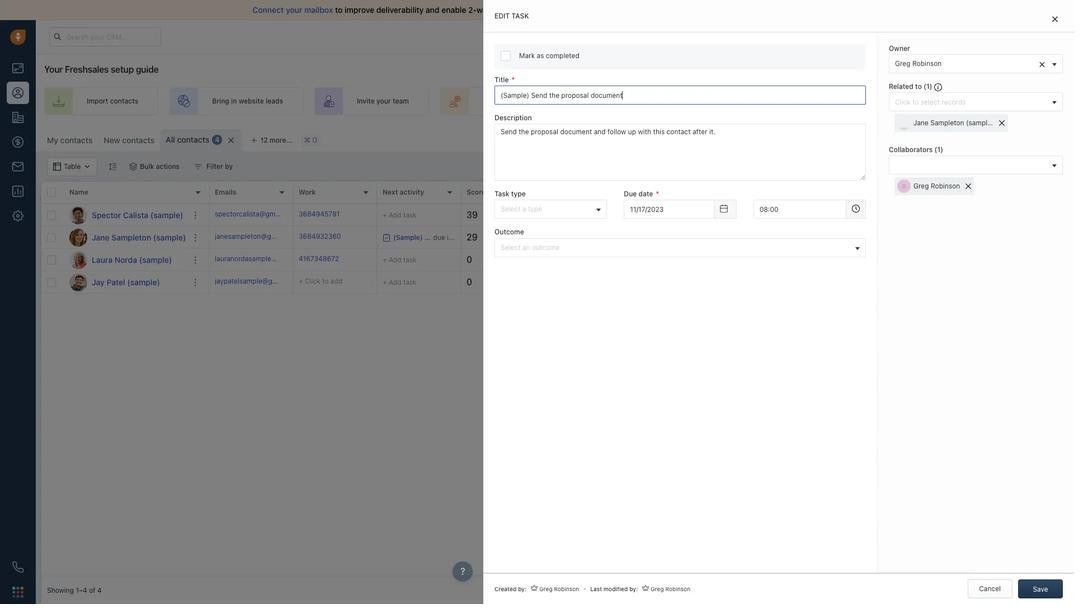 Task type: locate. For each thing, give the bounding box(es) containing it.
spector
[[92, 210, 121, 220]]

new contacts button
[[98, 129, 160, 152], [104, 135, 154, 145]]

new
[[104, 135, 120, 145]]

to inside × tab panel
[[915, 82, 922, 91]]

bring in website leads link
[[170, 87, 303, 115]]

sampleton up import contacts button
[[930, 119, 964, 127]]

route leads to your team link
[[440, 87, 584, 115]]

1 vertical spatial jane
[[92, 232, 109, 242]]

1 vertical spatial type
[[528, 205, 542, 213]]

1 + add task from the top
[[383, 211, 416, 219]]

0 vertical spatial 0
[[467, 255, 472, 265]]

of right 1–4
[[89, 586, 95, 595]]

(sample) right the "inc"
[[833, 256, 861, 264]]

sales
[[661, 97, 677, 105], [823, 97, 840, 105]]

4
[[215, 136, 219, 144], [97, 586, 102, 595]]

press space to select this row. row
[[41, 204, 209, 227], [209, 204, 1068, 227], [41, 227, 209, 249], [209, 227, 1068, 249], [41, 249, 209, 271], [209, 249, 1068, 271], [41, 271, 209, 294], [209, 271, 1068, 294]]

0 horizontal spatial jane sampleton (sample)
[[92, 232, 186, 242]]

press space to select this row. row containing 39
[[209, 204, 1068, 227]]

add for spectorcalista@gmail.com
[[389, 211, 401, 219]]

contacts down the setup
[[110, 97, 138, 105]]

0 vertical spatial + add task
[[383, 211, 416, 219]]

import contacts link
[[44, 87, 158, 115]]

add for lauranordasample@gmail.com
[[389, 255, 401, 264]]

1 horizontal spatial of
[[513, 5, 520, 15]]

(sample) down laura norda (sample) link
[[127, 277, 160, 287]]

1 vertical spatial + click to add
[[550, 233, 594, 242]]

modified
[[604, 586, 628, 592]]

⌘
[[304, 136, 310, 145]]

sales right create
[[661, 97, 677, 105]]

jane up laura
[[92, 232, 109, 242]]

conversations.
[[544, 5, 598, 15]]

(
[[924, 82, 926, 91], [935, 146, 937, 154]]

1 vertical spatial )
[[940, 146, 943, 154]]

1 horizontal spatial jane
[[913, 119, 929, 127]]

select down outcome
[[501, 243, 521, 251]]

29
[[467, 232, 478, 242]]

2 0 from the top
[[467, 277, 472, 287]]

bring
[[212, 97, 229, 105]]

work
[[299, 188, 316, 197]]

due
[[624, 190, 637, 198]]

greg
[[895, 59, 910, 68], [913, 182, 929, 190], [648, 211, 663, 219], [648, 233, 663, 242], [648, 256, 663, 264], [539, 586, 552, 592], [651, 586, 664, 592]]

import for "import contacts" link
[[87, 97, 108, 105]]

1 horizontal spatial import
[[927, 134, 948, 143]]

0 horizontal spatial by:
[[518, 586, 527, 592]]

my contacts button
[[41, 129, 98, 152], [47, 135, 92, 145]]

4167348672
[[299, 254, 339, 263]]

connect your mailbox to improve deliverability and enable 2-way sync of email conversations.
[[253, 5, 598, 15]]

+ click to add for 0
[[550, 256, 594, 264]]

explore plans
[[863, 32, 906, 41]]

lauranordasample@gmail.com link
[[215, 254, 310, 266]]

1 horizontal spatial 4
[[215, 136, 219, 144]]

phone element
[[7, 556, 29, 578]]

1 qualified from the top
[[731, 211, 759, 219]]

team right the invite
[[393, 97, 409, 105]]

jane sampleton (sample) down spector calista (sample) link
[[92, 232, 186, 242]]

to inside route leads to your team link
[[523, 97, 529, 105]]

1 vertical spatial import contacts
[[927, 134, 978, 143]]

leads right website
[[266, 97, 283, 105]]

import contacts down the add deal
[[927, 134, 978, 143]]

contacts down click to select records search box
[[950, 134, 978, 143]]

widgetz.io (sample) link
[[802, 233, 866, 242]]

route
[[483, 97, 502, 105]]

your right the invite
[[376, 97, 391, 105]]

press space to select this row. row containing jay patel (sample)
[[41, 271, 209, 294]]

1 horizontal spatial type
[[528, 205, 542, 213]]

owner
[[654, 188, 674, 197]]

press space to select this row. row containing spector calista (sample)
[[41, 204, 209, 227]]

1 j image from the top
[[69, 229, 87, 246]]

connect your mailbox link
[[253, 5, 335, 15]]

inc
[[822, 256, 831, 264]]

( right related
[[924, 82, 926, 91]]

j image for jane sampleton (sample)
[[69, 229, 87, 246]]

press space to select this row. row containing laura norda (sample)
[[41, 249, 209, 271]]

0 horizontal spatial import contacts
[[87, 97, 138, 105]]

next activity
[[383, 188, 424, 197]]

1 horizontal spatial sampleton
[[930, 119, 964, 127]]

(sample) down the jane sampleton (sample) link
[[139, 255, 172, 264]]

type inside button
[[528, 205, 542, 213]]

1 by: from the left
[[518, 586, 527, 592]]

container_wx8msf4aqz5i3rn1 image for 39
[[637, 211, 645, 219]]

type right a
[[528, 205, 542, 213]]

row group containing spector calista (sample)
[[41, 204, 209, 294]]

1 row group from the left
[[41, 204, 209, 294]]

import inside import contacts button
[[927, 134, 948, 143]]

-- text field
[[624, 200, 714, 219]]

container_wx8msf4aqz5i3rn1 image
[[383, 234, 390, 241]]

0
[[467, 255, 472, 265], [467, 277, 472, 287]]

1 vertical spatial sampleton
[[112, 232, 151, 242]]

2 leads from the left
[[503, 97, 521, 105]]

(sample) down click to select records search box
[[966, 119, 994, 127]]

1 vertical spatial + add task
[[383, 255, 416, 264]]

container_wx8msf4aqz5i3rn1 image
[[129, 163, 137, 171], [194, 163, 202, 171], [637, 211, 645, 219], [637, 234, 645, 241], [637, 256, 645, 264]]

) right collaborators at the top of page
[[940, 146, 943, 154]]

cell
[[880, 204, 1068, 226], [880, 227, 1068, 248], [880, 249, 1068, 271], [545, 271, 629, 293], [629, 271, 713, 293], [713, 271, 797, 293], [880, 271, 1068, 293]]

spector calista (sample) link
[[92, 209, 183, 221]]

(sample)
[[966, 119, 994, 127], [150, 210, 183, 220], [834, 211, 862, 219], [153, 232, 186, 242], [838, 233, 866, 242], [139, 255, 172, 264], [833, 256, 861, 264], [127, 277, 160, 287]]

(sample) down spector calista (sample) link
[[153, 232, 186, 242]]

task type
[[494, 190, 526, 198]]

container_wx8msf4aqz5i3rn1 image for 0
[[637, 256, 645, 264]]

sampleton inside the jane sampleton (sample) link
[[112, 232, 151, 242]]

0 vertical spatial qualified
[[731, 211, 759, 219]]

1 horizontal spatial import contacts
[[927, 134, 978, 143]]

None text field
[[753, 200, 846, 219]]

save button
[[1018, 580, 1063, 599]]

0 horizontal spatial of
[[89, 586, 95, 595]]

next
[[383, 188, 398, 197]]

0 vertical spatial type
[[511, 190, 526, 198]]

2 qualified from the top
[[731, 233, 759, 242]]

1 vertical spatial of
[[89, 586, 95, 595]]

2 j image from the top
[[69, 273, 87, 291]]

qualified for 29
[[731, 233, 759, 242]]

grid containing 39
[[41, 181, 1068, 577]]

jay patel (sample) link
[[92, 277, 160, 288]]

2 sales from the left
[[823, 97, 840, 105]]

1 + click to add from the top
[[550, 211, 594, 219]]

grid
[[41, 181, 1068, 577]]

1 right collaborators at the top of page
[[937, 146, 940, 154]]

contacts right all
[[177, 135, 209, 144]]

import down your freshsales setup guide
[[87, 97, 108, 105]]

sales left pipeline on the right top of page
[[823, 97, 840, 105]]

by:
[[518, 586, 527, 592], [629, 586, 638, 592]]

norda
[[115, 255, 137, 264]]

type
[[511, 190, 526, 198], [528, 205, 542, 213]]

by: right created on the left of the page
[[518, 586, 527, 592]]

jane
[[913, 119, 929, 127], [92, 232, 109, 242]]

0 vertical spatial import contacts
[[87, 97, 138, 105]]

0 vertical spatial select
[[501, 205, 521, 213]]

4 right 1–4
[[97, 586, 102, 595]]

0 horizontal spatial jane
[[92, 232, 109, 242]]

collaborators
[[889, 146, 933, 154]]

click for 39
[[557, 211, 572, 219]]

connect
[[253, 5, 284, 15]]

1 horizontal spatial leads
[[503, 97, 521, 105]]

task
[[512, 12, 529, 20], [403, 211, 416, 219], [403, 255, 416, 264], [403, 278, 416, 286]]

1 horizontal spatial )
[[940, 146, 943, 154]]

0 horizontal spatial team
[[393, 97, 409, 105]]

description
[[494, 114, 532, 122]]

mark as completed
[[519, 51, 579, 60]]

contacts
[[110, 97, 138, 105], [950, 134, 978, 143], [177, 135, 209, 144], [60, 135, 92, 145], [122, 135, 154, 145]]

your right up
[[807, 97, 822, 105]]

1 select from the top
[[501, 205, 521, 213]]

0 vertical spatial )
[[930, 82, 932, 91]]

1 0 from the top
[[467, 255, 472, 265]]

by
[[225, 162, 233, 171]]

0 horizontal spatial 1
[[926, 82, 930, 91]]

select left a
[[501, 205, 521, 213]]

Search your CRM... text field
[[49, 27, 161, 46]]

2 + click to add from the top
[[550, 233, 594, 242]]

1 horizontal spatial jane sampleton (sample)
[[913, 119, 994, 127]]

import contacts for import contacts button
[[927, 134, 978, 143]]

type up select a type
[[511, 190, 526, 198]]

more...
[[270, 136, 292, 144]]

1 horizontal spatial 1
[[937, 146, 940, 154]]

jane sampleton (sample) inside × tab panel
[[913, 119, 994, 127]]

0 horizontal spatial 4
[[97, 586, 102, 595]]

team down mark as completed
[[547, 97, 563, 105]]

sampleton
[[930, 119, 964, 127], [112, 232, 151, 242]]

0 horizontal spatial leads
[[266, 97, 283, 105]]

click for 29
[[557, 233, 572, 242]]

import contacts inside import contacts button
[[927, 134, 978, 143]]

0 vertical spatial of
[[513, 5, 520, 15]]

0 vertical spatial 4
[[215, 136, 219, 144]]

( right collaborators at the top of page
[[935, 146, 937, 154]]

import contacts inside "import contacts" link
[[87, 97, 138, 105]]

1 horizontal spatial (
[[935, 146, 937, 154]]

(sample) inside laura norda (sample) link
[[139, 255, 172, 264]]

12 more...
[[260, 136, 292, 144]]

row group
[[41, 204, 209, 294], [209, 204, 1068, 294]]

0 vertical spatial import
[[87, 97, 108, 105]]

leads up description
[[503, 97, 521, 105]]

laura norda (sample)
[[92, 255, 172, 264]]

o
[[312, 136, 317, 145]]

4 up filter by
[[215, 136, 219, 144]]

1 vertical spatial 0
[[467, 277, 472, 287]]

1 vertical spatial jane sampleton (sample)
[[92, 232, 186, 242]]

1 vertical spatial select
[[501, 243, 521, 251]]

task for jaypatelsample@gmail.com
[[403, 278, 416, 286]]

0 vertical spatial jane sampleton (sample)
[[913, 119, 994, 127]]

import inside "import contacts" link
[[87, 97, 108, 105]]

0 vertical spatial j image
[[69, 229, 87, 246]]

s image
[[69, 206, 87, 224]]

+ click to add
[[550, 211, 594, 219], [550, 233, 594, 242], [550, 256, 594, 264]]

2 team from the left
[[547, 97, 563, 105]]

1 horizontal spatial team
[[547, 97, 563, 105]]

techcave (sample) link
[[802, 211, 862, 219]]

0 vertical spatial sampleton
[[930, 119, 964, 127]]

1 horizontal spatial by:
[[629, 586, 638, 592]]

0 vertical spatial (
[[924, 82, 926, 91]]

click for 0
[[557, 256, 572, 264]]

activity
[[400, 188, 424, 197]]

1 vertical spatial 1
[[937, 146, 940, 154]]

filter
[[206, 162, 223, 171]]

1 right related
[[926, 82, 930, 91]]

explore
[[863, 32, 887, 41]]

3 + click to add from the top
[[550, 256, 594, 264]]

2 select from the top
[[501, 243, 521, 251]]

jane sampleton (sample) up import contacts 'group' at right
[[913, 119, 994, 127]]

0 horizontal spatial sampleton
[[112, 232, 151, 242]]

sampleton up laura norda (sample)
[[112, 232, 151, 242]]

task for lauranordasample@gmail.com
[[403, 255, 416, 264]]

) right related
[[930, 82, 932, 91]]

emails
[[215, 188, 236, 197]]

lauranordasample@gmail.com
[[215, 254, 310, 263]]

3 + add task from the top
[[383, 278, 416, 286]]

1 vertical spatial import
[[927, 134, 948, 143]]

jane sampleton (sample) inside press space to select this row. row
[[92, 232, 186, 242]]

select
[[501, 205, 521, 213], [501, 243, 521, 251]]

j image
[[69, 229, 87, 246], [69, 273, 87, 291]]

2 vertical spatial qualified
[[731, 256, 759, 264]]

2 row group from the left
[[209, 204, 1068, 294]]

of
[[513, 5, 520, 15], [89, 586, 95, 595]]

2 by: from the left
[[629, 586, 638, 592]]

(sample) right calista
[[150, 210, 183, 220]]

j image down s image at the left of page
[[69, 229, 87, 246]]

4 inside all contacts 4
[[215, 136, 219, 144]]

0 horizontal spatial import
[[87, 97, 108, 105]]

score
[[467, 188, 486, 197]]

0 vertical spatial jane
[[913, 119, 929, 127]]

of right sync
[[513, 5, 520, 15]]

by: right the modified
[[629, 586, 638, 592]]

2 vertical spatial + click to add
[[550, 256, 594, 264]]

close image
[[1052, 16, 1058, 22]]

select for select a type
[[501, 205, 521, 213]]

(sample) inside spector calista (sample) link
[[150, 210, 183, 220]]

jane up collaborators ( 1 )
[[913, 119, 929, 127]]

0 horizontal spatial sales
[[661, 97, 677, 105]]

3684945781 link
[[299, 209, 340, 221]]

+ add task
[[383, 211, 416, 219], [383, 255, 416, 264], [383, 278, 416, 286]]

+ click to add for 39
[[550, 211, 594, 219]]

1 sales from the left
[[661, 97, 677, 105]]

3 qualified from the top
[[731, 256, 759, 264]]

1 vertical spatial qualified
[[731, 233, 759, 242]]

collaborators ( 1 )
[[889, 146, 943, 154]]

2 vertical spatial + add task
[[383, 278, 416, 286]]

add for 0
[[582, 256, 594, 264]]

import contacts down the setup
[[87, 97, 138, 105]]

1 vertical spatial j image
[[69, 273, 87, 291]]

container_wx8msf4aqz5i3rn1 image for 29
[[637, 234, 645, 241]]

0 vertical spatial + click to add
[[550, 211, 594, 219]]

filter by button
[[187, 157, 240, 176]]

task inside × tab panel
[[512, 12, 529, 20]]

freshsales
[[65, 64, 109, 74]]

import up collaborators ( 1 )
[[927, 134, 948, 143]]

actions
[[156, 162, 180, 171]]

spectorcalista@gmail.com
[[215, 210, 298, 218]]

jaypatelsample@gmail.com link
[[215, 276, 301, 288]]

import contacts
[[87, 97, 138, 105], [927, 134, 978, 143]]

+
[[383, 211, 387, 219], [550, 211, 555, 219], [550, 233, 555, 242], [383, 255, 387, 264], [550, 256, 555, 264], [299, 277, 303, 285], [383, 278, 387, 286]]

as
[[537, 51, 544, 60]]

(sample) up widgetz.io (sample) 'link' at the top right
[[834, 211, 862, 219]]

j image left jay
[[69, 273, 87, 291]]

1 horizontal spatial sales
[[823, 97, 840, 105]]

bulk actions button
[[122, 157, 187, 176]]



Task type: vqa. For each thing, say whether or not it's contained in the screenshot.
Import contacts for Import contacts link
yes



Task type: describe. For each thing, give the bounding box(es) containing it.
0 vertical spatial 1
[[926, 82, 930, 91]]

contacts right new
[[122, 135, 154, 145]]

janesampleton@gmail.com
[[215, 232, 299, 240]]

your left mailbox
[[286, 5, 302, 15]]

janesampleton@gmail.com link
[[215, 232, 299, 243]]

create sales sequence link
[[595, 87, 731, 115]]

sampleton inside × tab panel
[[930, 119, 964, 127]]

showing
[[47, 586, 74, 595]]

set up your sales pipeline link
[[742, 87, 888, 115]]

0 for jaypatelsample@gmail.com
[[467, 277, 472, 287]]

12
[[260, 136, 268, 144]]

3684932360
[[299, 232, 341, 240]]

3684945781
[[299, 210, 340, 218]]

all contacts link
[[166, 134, 209, 145]]

set up your sales pipeline
[[784, 97, 868, 105]]

invite your team
[[357, 97, 409, 105]]

bring in website leads
[[212, 97, 283, 105]]

title
[[494, 76, 509, 84]]

invite
[[357, 97, 375, 105]]

sync
[[493, 5, 511, 15]]

customize
[[846, 134, 880, 143]]

related to ( 1 )
[[889, 82, 934, 91]]

press space to select this row. row containing jane sampleton (sample)
[[41, 227, 209, 249]]

bulk
[[140, 162, 154, 171]]

1 vertical spatial 4
[[97, 586, 102, 595]]

email
[[522, 5, 542, 15]]

deliverability
[[376, 5, 424, 15]]

jay patel (sample)
[[92, 277, 160, 287]]

name row
[[41, 182, 209, 204]]

acme inc (sample) link
[[802, 256, 861, 264]]

your up description
[[531, 97, 545, 105]]

website
[[239, 97, 264, 105]]

+ click to add for 29
[[550, 233, 594, 242]]

× tab panel
[[483, 0, 1074, 604]]

cancel button
[[968, 580, 1012, 599]]

your
[[44, 64, 63, 74]]

janesampleton@gmail.com 3684932360
[[215, 232, 341, 240]]

route leads to your team
[[483, 97, 563, 105]]

press space to select this row. row containing 29
[[209, 227, 1068, 249]]

container_wx8msf4aqz5i3rn1 image inside filter by "button"
[[194, 163, 202, 171]]

pipeline
[[842, 97, 868, 105]]

date
[[639, 190, 653, 198]]

qualified for 39
[[731, 211, 759, 219]]

all contacts 4
[[166, 135, 219, 144]]

add deal link
[[899, 87, 990, 115]]

all
[[166, 135, 175, 144]]

outcome
[[494, 228, 524, 236]]

container_wx8msf4aqz5i3rn1 image inside bulk actions button
[[129, 163, 137, 171]]

showing 1–4 of 4
[[47, 586, 102, 595]]

import for import contacts button
[[927, 134, 948, 143]]

jaypatelsample@gmail.com + click to add
[[215, 277, 342, 285]]

jane sampleton (sample) link
[[92, 232, 186, 243]]

sales owner
[[634, 188, 674, 197]]

customize table button
[[828, 129, 906, 148]]

Start typing the details about the task… text field
[[494, 124, 866, 181]]

(sample) down "techcave (sample)" 'link'
[[838, 233, 866, 242]]

l image
[[69, 251, 87, 269]]

add for 39
[[582, 211, 594, 219]]

due date
[[624, 190, 653, 198]]

select for select an outcome
[[501, 243, 521, 251]]

(sample) inside the jane sampleton (sample) link
[[153, 232, 186, 242]]

(sample) inside jay patel (sample) link
[[127, 277, 160, 287]]

contacts inside "import contacts" link
[[110, 97, 138, 105]]

contacts right the my
[[60, 135, 92, 145]]

1 team from the left
[[393, 97, 409, 105]]

1 leads from the left
[[266, 97, 283, 105]]

freshworks switcher image
[[12, 587, 23, 598]]

import contacts for "import contacts" link
[[87, 97, 138, 105]]

laura
[[92, 255, 113, 264]]

import contacts group
[[911, 129, 1003, 148]]

×
[[1039, 57, 1045, 70]]

0 horizontal spatial type
[[511, 190, 526, 198]]

add deal
[[941, 97, 970, 105]]

an
[[522, 243, 530, 251]]

techcave (sample)
[[802, 211, 862, 219]]

+ add task for jaypatelsample@gmail.com + click to add
[[383, 278, 416, 286]]

created by:
[[494, 586, 527, 592]]

last modified by:
[[590, 586, 638, 592]]

techcave
[[802, 211, 832, 219]]

mark
[[519, 51, 535, 60]]

owner
[[889, 44, 910, 53]]

add for jaypatelsample@gmail.com
[[389, 278, 401, 286]]

filter by
[[206, 162, 233, 171]]

last
[[590, 586, 602, 592]]

12 more... button
[[245, 133, 299, 148]]

× dialog
[[483, 0, 1074, 604]]

set
[[784, 97, 795, 105]]

add for 29
[[582, 233, 594, 242]]

calista
[[123, 210, 148, 220]]

contacts inside import contacts button
[[950, 134, 978, 143]]

new contacts
[[104, 135, 154, 145]]

jane inside × tab panel
[[913, 119, 929, 127]]

plans
[[889, 32, 906, 41]]

select an outcome button
[[494, 238, 866, 257]]

row group containing 39
[[209, 204, 1068, 294]]

bulk actions
[[140, 162, 180, 171]]

customize table
[[846, 134, 899, 143]]

outcome
[[532, 243, 560, 251]]

phone image
[[12, 562, 23, 573]]

improve
[[345, 5, 374, 15]]

laura norda (sample) link
[[92, 254, 172, 265]]

create
[[637, 97, 659, 105]]

completed
[[546, 51, 579, 60]]

my contacts
[[47, 135, 92, 145]]

Click to select records search field
[[892, 96, 1048, 108]]

up
[[797, 97, 805, 105]]

3684932360 link
[[299, 232, 341, 243]]

enable
[[441, 5, 466, 15]]

1 vertical spatial (
[[935, 146, 937, 154]]

spector calista (sample)
[[92, 210, 183, 220]]

save
[[1033, 585, 1048, 594]]

task
[[494, 190, 509, 198]]

j image for jay patel (sample)
[[69, 273, 87, 291]]

acme inc (sample)
[[802, 256, 861, 264]]

mailbox
[[304, 5, 333, 15]]

Title text field
[[494, 86, 866, 105]]

+ add task for spectorcalista@gmail.com 3684945781
[[383, 211, 416, 219]]

select a type
[[501, 205, 542, 213]]

jaypatelsample@gmail.com
[[215, 277, 301, 285]]

name
[[69, 188, 88, 197]]

0 horizontal spatial (
[[924, 82, 926, 91]]

2 + add task from the top
[[383, 255, 416, 264]]

widgetz.io (sample)
[[802, 233, 866, 242]]

0 horizontal spatial )
[[930, 82, 932, 91]]

edit task
[[494, 12, 529, 20]]

0 for lauranordasample@gmail.com
[[467, 255, 472, 265]]

jane inside press space to select this row. row
[[92, 232, 109, 242]]

task for spectorcalista@gmail.com
[[403, 211, 416, 219]]

(sample) inside × tab panel
[[966, 119, 994, 127]]



